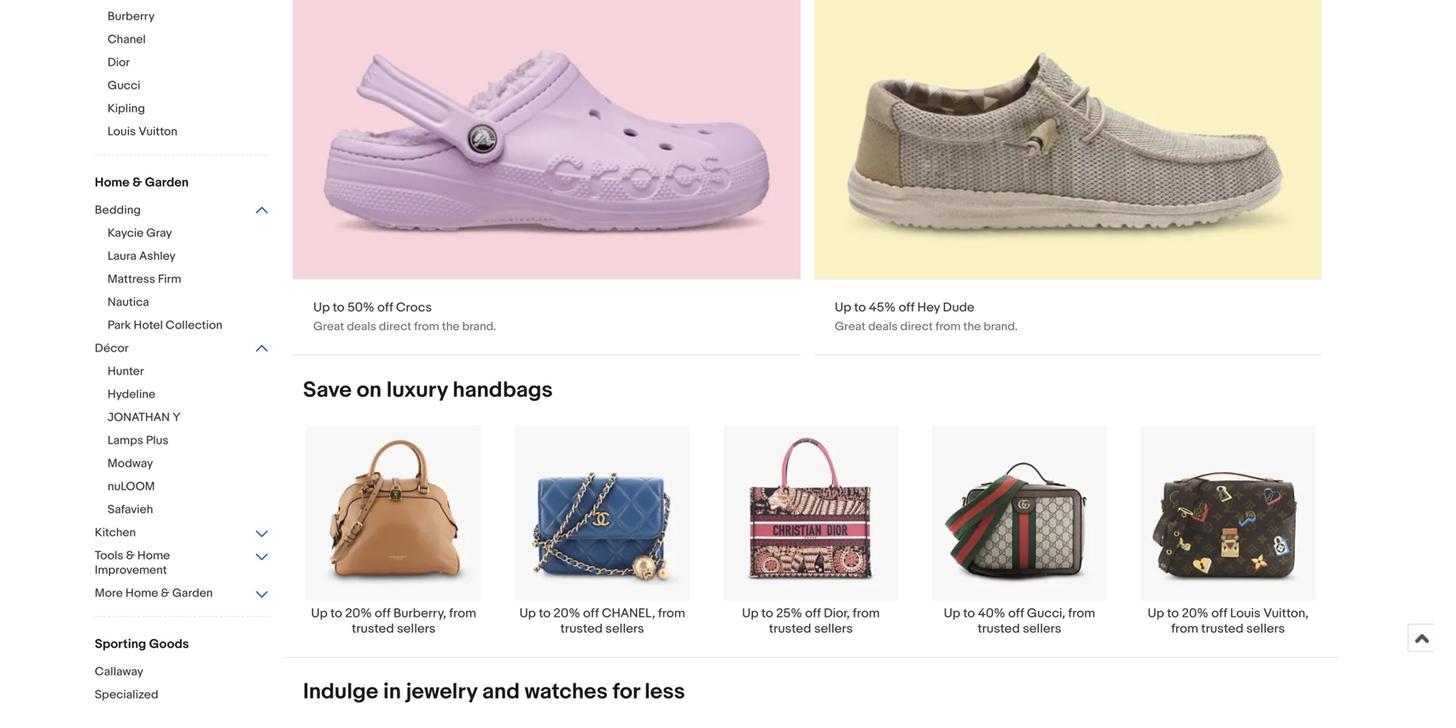 Task type: vqa. For each thing, say whether or not it's contained in the screenshot.
the luxury
yes



Task type: locate. For each thing, give the bounding box(es) containing it.
None text field
[[814, 0, 1322, 355]]

nautica link
[[108, 295, 283, 312]]

to inside up to 20% off chanel, from trusted sellers
[[539, 606, 551, 621]]

deals down the 45%
[[868, 320, 898, 334]]

up inside up to 20% off chanel, from trusted sellers
[[519, 606, 536, 621]]

ashley
[[139, 249, 176, 264]]

brand.
[[462, 320, 496, 334], [984, 320, 1018, 334]]

modway link
[[108, 457, 283, 473]]

to for up to 20% off chanel, from trusted sellers
[[539, 606, 551, 621]]

1 horizontal spatial the
[[963, 320, 981, 334]]

burberry chanel dior gucci kipling louis vuitton
[[108, 9, 177, 139]]

to for up to 45% off hey dude great deals direct from the brand.
[[854, 300, 866, 315]]

trusted
[[352, 621, 394, 637], [560, 621, 603, 637], [769, 621, 811, 637], [978, 621, 1020, 637], [1201, 621, 1244, 637]]

great
[[313, 320, 344, 334], [835, 320, 866, 334]]

1 vertical spatial home
[[137, 549, 170, 563]]

1 the from the left
[[442, 320, 460, 334]]

sellers for gucci,
[[1023, 621, 1062, 637]]

0 horizontal spatial deals
[[347, 320, 376, 334]]

vuitton,
[[1264, 606, 1309, 621]]

up inside up to 40% off gucci, from trusted sellers
[[944, 606, 960, 621]]

the down dude
[[963, 320, 981, 334]]

off
[[377, 300, 393, 315], [899, 300, 915, 315], [375, 606, 391, 621], [583, 606, 599, 621], [805, 606, 821, 621], [1008, 606, 1024, 621], [1211, 606, 1227, 621]]

to inside up to 20% off burberry, from trusted sellers
[[330, 606, 342, 621]]

0 horizontal spatial the
[[442, 320, 460, 334]]

louis down kipling at the left of page
[[108, 125, 136, 139]]

home
[[95, 175, 130, 190], [137, 549, 170, 563], [126, 586, 158, 601]]

the up save on luxury handbags
[[442, 320, 460, 334]]

sellers
[[397, 621, 436, 637], [606, 621, 644, 637], [814, 621, 853, 637], [1023, 621, 1062, 637], [1247, 621, 1285, 637]]

mattress
[[108, 272, 155, 287]]

sellers inside the up to 25% off dior, from trusted sellers
[[814, 621, 853, 637]]

trusted inside up to 40% off gucci, from trusted sellers
[[978, 621, 1020, 637]]

4 sellers from the left
[[1023, 621, 1062, 637]]

to inside up to 45% off hey dude great deals direct from the brand.
[[854, 300, 866, 315]]

sellers inside up to 40% off gucci, from trusted sellers
[[1023, 621, 1062, 637]]

on
[[357, 377, 382, 404]]

bedding
[[95, 203, 141, 218]]

vuitton
[[139, 125, 177, 139]]

& right tools
[[126, 549, 135, 563]]

1 great from the left
[[313, 320, 344, 334]]

0 horizontal spatial louis
[[108, 125, 136, 139]]

the inside 'up to 50% off crocs great deals direct from the brand.'
[[442, 320, 460, 334]]

handbags
[[453, 377, 553, 404]]

2 brand. from the left
[[984, 320, 1018, 334]]

5 trusted from the left
[[1201, 621, 1244, 637]]

the
[[442, 320, 460, 334], [963, 320, 981, 334]]

up for up to 25% off dior, from trusted sellers
[[742, 606, 759, 621]]

louis
[[108, 125, 136, 139], [1230, 606, 1261, 621]]

collection
[[166, 318, 222, 333]]

5 sellers from the left
[[1247, 621, 1285, 637]]

2 direct from the left
[[900, 320, 933, 334]]

&
[[132, 175, 142, 190], [126, 549, 135, 563], [161, 586, 170, 601]]

callaway link
[[95, 665, 270, 681]]

1 horizontal spatial 20%
[[554, 606, 580, 621]]

garden
[[145, 175, 189, 190], [172, 586, 213, 601]]

from
[[414, 320, 439, 334], [936, 320, 961, 334], [449, 606, 476, 621], [658, 606, 685, 621], [853, 606, 880, 621], [1068, 606, 1095, 621], [1171, 621, 1198, 637]]

trusted for burberry,
[[352, 621, 394, 637]]

direct
[[379, 320, 411, 334], [900, 320, 933, 334]]

20% for chanel,
[[554, 606, 580, 621]]

burberry,
[[393, 606, 446, 621]]

the inside up to 45% off hey dude great deals direct from the brand.
[[963, 320, 981, 334]]

20% inside up to 20% off chanel, from trusted sellers
[[554, 606, 580, 621]]

off right 50% at top
[[377, 300, 393, 315]]

to inside up to 20% off louis vuitton, from trusted sellers
[[1167, 606, 1179, 621]]

louis vuitton link
[[108, 125, 283, 141]]

to for up to 50% off crocs great deals direct from the brand.
[[333, 300, 345, 315]]

0 horizontal spatial direct
[[379, 320, 411, 334]]

kitchen button
[[95, 526, 270, 542]]

up inside up to 20% off burberry, from trusted sellers
[[311, 606, 328, 621]]

1 vertical spatial louis
[[1230, 606, 1261, 621]]

from inside up to 20% off burberry, from trusted sellers
[[449, 606, 476, 621]]

2 deals from the left
[[868, 320, 898, 334]]

0 horizontal spatial brand.
[[462, 320, 496, 334]]

up to 20% off burberry, from trusted sellers link
[[289, 425, 498, 637]]

1 trusted from the left
[[352, 621, 394, 637]]

gucci
[[108, 79, 140, 93]]

trusted inside up to 20% off burberry, from trusted sellers
[[352, 621, 394, 637]]

hydeline
[[108, 388, 155, 402]]

off for louis
[[1211, 606, 1227, 621]]

1 vertical spatial &
[[126, 549, 135, 563]]

up to 25% off dior, from trusted sellers
[[742, 606, 880, 637]]

sellers inside up to 20% off burberry, from trusted sellers
[[397, 621, 436, 637]]

direct inside 'up to 50% off crocs great deals direct from the brand.'
[[379, 320, 411, 334]]

to inside 'up to 50% off crocs great deals direct from the brand.'
[[333, 300, 345, 315]]

2 the from the left
[[963, 320, 981, 334]]

off for burberry,
[[375, 606, 391, 621]]

off inside up to 20% off burberry, from trusted sellers
[[375, 606, 391, 621]]

up to 50% off crocs great deals direct from the brand.
[[313, 300, 496, 334]]

0 horizontal spatial great
[[313, 320, 344, 334]]

kipling link
[[108, 102, 283, 118]]

1 direct from the left
[[379, 320, 411, 334]]

off inside up to 20% off chanel, from trusted sellers
[[583, 606, 599, 621]]

& down tools & home improvement dropdown button
[[161, 586, 170, 601]]

3 trusted from the left
[[769, 621, 811, 637]]

up to 20% off louis vuitton, from trusted sellers
[[1148, 606, 1309, 637]]

callaway
[[95, 665, 143, 680]]

off inside 'up to 50% off crocs great deals direct from the brand.'
[[377, 300, 393, 315]]

off right 40% at the bottom of the page
[[1008, 606, 1024, 621]]

garden down tools & home improvement dropdown button
[[172, 586, 213, 601]]

1 deals from the left
[[347, 320, 376, 334]]

bedding button
[[95, 203, 270, 219]]

up inside up to 45% off hey dude great deals direct from the brand.
[[835, 300, 851, 315]]

up inside the up to 25% off dior, from trusted sellers
[[742, 606, 759, 621]]

jonathan y link
[[108, 411, 283, 427]]

off inside up to 40% off gucci, from trusted sellers
[[1008, 606, 1024, 621]]

louis inside burberry chanel dior gucci kipling louis vuitton
[[108, 125, 136, 139]]

hunter
[[108, 365, 144, 379]]

none text field containing up to 45% off hey dude
[[814, 0, 1322, 355]]

list
[[283, 425, 1339, 657]]

mattress firm link
[[108, 272, 283, 289]]

1 20% from the left
[[345, 606, 372, 621]]

up to 45% off hey dude great deals direct from the brand.
[[835, 300, 1018, 334]]

sellers inside up to 20% off chanel, from trusted sellers
[[606, 621, 644, 637]]

20% inside up to 20% off burberry, from trusted sellers
[[345, 606, 372, 621]]

gucci,
[[1027, 606, 1065, 621]]

up to 40% off gucci, from trusted sellers link
[[915, 425, 1124, 637]]

burberry link
[[108, 9, 283, 26]]

plus
[[146, 434, 169, 448]]

4 trusted from the left
[[978, 621, 1020, 637]]

& up bedding
[[132, 175, 142, 190]]

1 sellers from the left
[[397, 621, 436, 637]]

home down the kitchen dropdown button
[[137, 549, 170, 563]]

2 horizontal spatial 20%
[[1182, 606, 1209, 621]]

from inside up to 20% off louis vuitton, from trusted sellers
[[1171, 621, 1198, 637]]

2 sellers from the left
[[606, 621, 644, 637]]

trusted inside the up to 25% off dior, from trusted sellers
[[769, 621, 811, 637]]

None text field
[[293, 0, 801, 355]]

off left chanel,
[[583, 606, 599, 621]]

trusted inside up to 20% off louis vuitton, from trusted sellers
[[1201, 621, 1244, 637]]

home up bedding
[[95, 175, 130, 190]]

20% inside up to 20% off louis vuitton, from trusted sellers
[[1182, 606, 1209, 621]]

from inside up to 40% off gucci, from trusted sellers
[[1068, 606, 1095, 621]]

dior,
[[824, 606, 850, 621]]

off inside the up to 25% off dior, from trusted sellers
[[805, 606, 821, 621]]

2 great from the left
[[835, 320, 866, 334]]

from inside up to 45% off hey dude great deals direct from the brand.
[[936, 320, 961, 334]]

sporting goods
[[95, 637, 189, 652]]

off for dior,
[[805, 606, 821, 621]]

1 brand. from the left
[[462, 320, 496, 334]]

1 horizontal spatial deals
[[868, 320, 898, 334]]

to for up to 20% off louis vuitton, from trusted sellers
[[1167, 606, 1179, 621]]

0 vertical spatial louis
[[108, 125, 136, 139]]

direct inside up to 45% off hey dude great deals direct from the brand.
[[900, 320, 933, 334]]

0 horizontal spatial 20%
[[345, 606, 372, 621]]

home down 'improvement'
[[126, 586, 158, 601]]

up for up to 20% off louis vuitton, from trusted sellers
[[1148, 606, 1164, 621]]

20%
[[345, 606, 372, 621], [554, 606, 580, 621], [1182, 606, 1209, 621]]

up to 20% off louis vuitton, from trusted sellers link
[[1124, 425, 1333, 637]]

2 trusted from the left
[[560, 621, 603, 637]]

2 20% from the left
[[554, 606, 580, 621]]

park
[[108, 318, 131, 333]]

40%
[[978, 606, 1005, 621]]

improvement
[[95, 563, 167, 578]]

garden up bedding dropdown button
[[145, 175, 189, 190]]

off inside up to 45% off hey dude great deals direct from the brand.
[[899, 300, 915, 315]]

to inside the up to 25% off dior, from trusted sellers
[[762, 606, 773, 621]]

deals down 50% at top
[[347, 320, 376, 334]]

off left 'hey'
[[899, 300, 915, 315]]

louis left vuitton, on the bottom right of the page
[[1230, 606, 1261, 621]]

up for up to 40% off gucci, from trusted sellers
[[944, 606, 960, 621]]

1 horizontal spatial louis
[[1230, 606, 1261, 621]]

direct down 'hey'
[[900, 320, 933, 334]]

1 horizontal spatial direct
[[900, 320, 933, 334]]

1 vertical spatial garden
[[172, 586, 213, 601]]

off left burberry,
[[375, 606, 391, 621]]

to inside up to 40% off gucci, from trusted sellers
[[963, 606, 975, 621]]

1 horizontal spatial brand.
[[984, 320, 1018, 334]]

to for up to 40% off gucci, from trusted sellers
[[963, 606, 975, 621]]

up
[[313, 300, 330, 315], [835, 300, 851, 315], [311, 606, 328, 621], [519, 606, 536, 621], [742, 606, 759, 621], [944, 606, 960, 621], [1148, 606, 1164, 621]]

3 20% from the left
[[1182, 606, 1209, 621]]

off inside up to 20% off louis vuitton, from trusted sellers
[[1211, 606, 1227, 621]]

bedding kaycie gray laura ashley mattress firm nautica park hotel collection décor hunter hydeline jonathan y lamps plus modway nuloom safavieh kitchen tools & home improvement more home & garden
[[95, 203, 222, 601]]

trusted inside up to 20% off chanel, from trusted sellers
[[560, 621, 603, 637]]

direct down crocs
[[379, 320, 411, 334]]

home & garden
[[95, 175, 189, 190]]

tools & home improvement button
[[95, 549, 270, 580]]

from inside the up to 25% off dior, from trusted sellers
[[853, 606, 880, 621]]

off right 25% at right
[[805, 606, 821, 621]]

up inside 'up to 50% off crocs great deals direct from the brand.'
[[313, 300, 330, 315]]

off left vuitton, on the bottom right of the page
[[1211, 606, 1227, 621]]

up inside up to 20% off louis vuitton, from trusted sellers
[[1148, 606, 1164, 621]]

1 horizontal spatial great
[[835, 320, 866, 334]]

3 sellers from the left
[[814, 621, 853, 637]]



Task type: describe. For each thing, give the bounding box(es) containing it.
hotel
[[134, 318, 163, 333]]

25%
[[776, 606, 802, 621]]

up for up to 50% off crocs great deals direct from the brand.
[[313, 300, 330, 315]]

hydeline link
[[108, 388, 283, 404]]

dude
[[943, 300, 975, 315]]

great inside up to 45% off hey dude great deals direct from the brand.
[[835, 320, 866, 334]]

hunter link
[[108, 365, 283, 381]]

callaway specialized
[[95, 665, 158, 703]]

hey
[[917, 300, 940, 315]]

brand. inside 'up to 50% off crocs great deals direct from the brand.'
[[462, 320, 496, 334]]

tools
[[95, 549, 123, 563]]

kaycie
[[108, 226, 144, 241]]

none text field containing up to 50% off crocs
[[293, 0, 801, 355]]

chanel link
[[108, 32, 283, 49]]

laura ashley link
[[108, 249, 283, 265]]

up to 25% off dior, from trusted sellers link
[[707, 425, 915, 637]]

20% for louis
[[1182, 606, 1209, 621]]

louis inside up to 20% off louis vuitton, from trusted sellers
[[1230, 606, 1261, 621]]

modway
[[108, 457, 153, 471]]

from inside 'up to 50% off crocs great deals direct from the brand.'
[[414, 320, 439, 334]]

sporting
[[95, 637, 146, 652]]

décor button
[[95, 341, 270, 358]]

chanel,
[[602, 606, 655, 621]]

kaycie gray link
[[108, 226, 283, 242]]

chanel
[[108, 32, 146, 47]]

jonathan
[[108, 411, 170, 425]]

park hotel collection link
[[108, 318, 283, 335]]

safavieh link
[[108, 503, 283, 519]]

2 vertical spatial home
[[126, 586, 158, 601]]

sellers for burberry,
[[397, 621, 436, 637]]

gucci link
[[108, 79, 283, 95]]

up to 20% off chanel, from trusted sellers
[[519, 606, 685, 637]]

0 vertical spatial garden
[[145, 175, 189, 190]]

specialized
[[95, 688, 158, 703]]

great inside 'up to 50% off crocs great deals direct from the brand.'
[[313, 320, 344, 334]]

brand. inside up to 45% off hey dude great deals direct from the brand.
[[984, 320, 1018, 334]]

deals inside 'up to 50% off crocs great deals direct from the brand.'
[[347, 320, 376, 334]]

2 vertical spatial &
[[161, 586, 170, 601]]

0 vertical spatial home
[[95, 175, 130, 190]]

up for up to 20% off chanel, from trusted sellers
[[519, 606, 536, 621]]

45%
[[869, 300, 896, 315]]

up to 20% off burberry, from trusted sellers
[[311, 606, 476, 637]]

crocs
[[396, 300, 432, 315]]

up for up to 45% off hey dude great deals direct from the brand.
[[835, 300, 851, 315]]

trusted for chanel,
[[560, 621, 603, 637]]

sellers for dior,
[[814, 621, 853, 637]]

kitchen
[[95, 526, 136, 540]]

up for up to 20% off burberry, from trusted sellers
[[311, 606, 328, 621]]

laura
[[108, 249, 136, 264]]

to for up to 20% off burberry, from trusted sellers
[[330, 606, 342, 621]]

safavieh
[[108, 503, 153, 517]]

specialized link
[[95, 688, 270, 703]]

50%
[[347, 300, 374, 315]]

more
[[95, 586, 123, 601]]

sellers for chanel,
[[606, 621, 644, 637]]

nautica
[[108, 295, 149, 310]]

lamps
[[108, 434, 143, 448]]

lamps plus link
[[108, 434, 283, 450]]

off for gucci,
[[1008, 606, 1024, 621]]

goods
[[149, 637, 189, 652]]

kipling
[[108, 102, 145, 116]]

off for hey
[[899, 300, 915, 315]]

garden inside bedding kaycie gray laura ashley mattress firm nautica park hotel collection décor hunter hydeline jonathan y lamps plus modway nuloom safavieh kitchen tools & home improvement more home & garden
[[172, 586, 213, 601]]

sellers inside up to 20% off louis vuitton, from trusted sellers
[[1247, 621, 1285, 637]]

to for up to 25% off dior, from trusted sellers
[[762, 606, 773, 621]]

up to 20% off chanel, from trusted sellers link
[[498, 425, 707, 637]]

20% for burberry,
[[345, 606, 372, 621]]

trusted for dior,
[[769, 621, 811, 637]]

off for crocs
[[377, 300, 393, 315]]

more home & garden button
[[95, 586, 270, 603]]

firm
[[158, 272, 181, 287]]

décor
[[95, 341, 129, 356]]

save on luxury handbags
[[303, 377, 553, 404]]

dior link
[[108, 55, 283, 72]]

0 vertical spatial &
[[132, 175, 142, 190]]

save
[[303, 377, 352, 404]]

off for chanel,
[[583, 606, 599, 621]]

dior
[[108, 55, 130, 70]]

gray
[[146, 226, 172, 241]]

burberry
[[108, 9, 155, 24]]

list containing up to 20% off burberry, from trusted sellers
[[283, 425, 1339, 657]]

nuloom
[[108, 480, 155, 494]]

trusted for gucci,
[[978, 621, 1020, 637]]

y
[[172, 411, 181, 425]]

nuloom link
[[108, 480, 283, 496]]

up to 40% off gucci, from trusted sellers
[[944, 606, 1095, 637]]

luxury
[[387, 377, 448, 404]]

from inside up to 20% off chanel, from trusted sellers
[[658, 606, 685, 621]]

deals inside up to 45% off hey dude great deals direct from the brand.
[[868, 320, 898, 334]]



